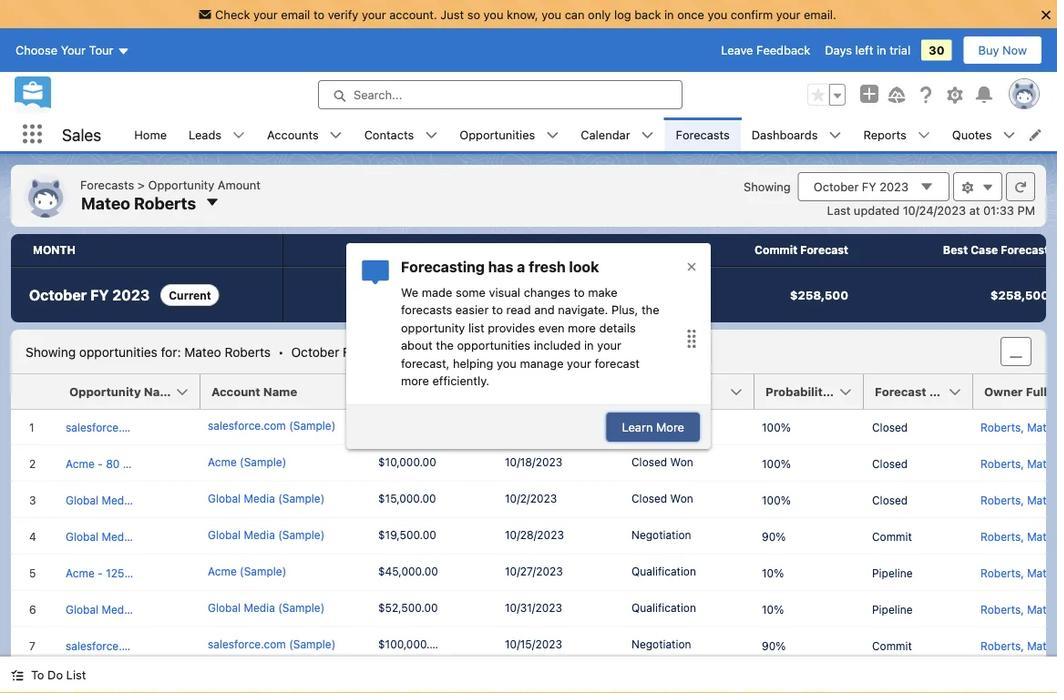 Task type: locate. For each thing, give the bounding box(es) containing it.
forecast inside button
[[875, 385, 926, 399]]

you right so
[[484, 7, 503, 21]]

0 vertical spatial to
[[313, 7, 325, 21]]

text default image
[[232, 129, 245, 142], [546, 129, 559, 142], [641, 129, 654, 142], [918, 129, 930, 142], [1003, 129, 1016, 142]]

2 pipeline from the top
[[872, 603, 913, 616]]

1 text default image from the left
[[232, 129, 245, 142]]

forecasting
[[401, 258, 485, 276]]

trial
[[890, 43, 911, 57]]

calendar link
[[570, 118, 641, 151]]

amount inside button
[[381, 385, 427, 399]]

0 horizontal spatial opportunities
[[79, 344, 157, 359]]

more
[[568, 321, 596, 334], [401, 374, 429, 388]]

forecast
[[595, 356, 640, 370]]

1 negotiation from the top
[[632, 529, 691, 541]]

name for account name
[[263, 385, 297, 399]]

0 vertical spatial opportunity
[[148, 178, 214, 192]]

2 $258,500 from the left
[[990, 288, 1049, 302]]

10% for 10/27/2023
[[762, 567, 784, 580]]

name down for:
[[144, 385, 178, 399]]

plus,
[[612, 303, 638, 317]]

forecasts > opportunity amount
[[80, 178, 261, 192]]

0 horizontal spatial more
[[401, 374, 429, 388]]

2 $258,500 button from the left
[[885, 268, 1057, 323]]

you right "helping" at bottom left
[[497, 356, 517, 370]]

text default image left calendar link
[[546, 129, 559, 142]]

status
[[26, 344, 550, 359]]

list
[[123, 118, 1057, 151]]

grid
[[11, 375, 1057, 694]]

search...
[[354, 88, 402, 102]]

2 vertical spatial in
[[584, 339, 594, 352]]

forecasts link
[[665, 118, 741, 151]]

$258,500 down the commit forecast
[[790, 288, 848, 302]]

0 vertical spatial closed won
[[632, 419, 693, 432]]

amount down leads "list item"
[[218, 178, 261, 192]]

roberts down forecasts > opportunity amount
[[134, 193, 196, 213]]

probability
[[766, 385, 830, 399]]

0 vertical spatial the
[[642, 303, 659, 317]]

0 horizontal spatial showing
[[26, 344, 76, 359]]

2023 left current
[[112, 287, 150, 304]]

amount down forecast,
[[381, 385, 427, 399]]

1 horizontal spatial forecasts
[[676, 128, 730, 141]]

a
[[517, 258, 525, 276]]

0 horizontal spatial opportunity
[[69, 385, 141, 399]]

0 horizontal spatial 2023
[[112, 287, 150, 304]]

cell
[[370, 409, 497, 446]]

0 vertical spatial 2023
[[880, 180, 909, 194]]

group
[[807, 84, 846, 106]]

forecast category cell
[[864, 375, 984, 410]]

showing down dashboards link
[[744, 180, 791, 193]]

fresh
[[529, 258, 566, 276]]

$45,000.00
[[378, 565, 438, 578]]

1 vertical spatial negotiation
[[632, 638, 691, 651]]

home link
[[123, 118, 178, 151]]

1 vertical spatial amount
[[381, 385, 427, 399]]

2 vertical spatial closed won
[[632, 492, 693, 505]]

text default image inside "contacts" list item
[[425, 129, 438, 142]]

0 horizontal spatial name
[[144, 385, 178, 399]]

mateo down forecasts > opportunity amount
[[81, 193, 130, 213]]

text default image inside leads "list item"
[[232, 129, 245, 142]]

10/18/2023
[[505, 456, 563, 468]]

0 vertical spatial october fy 2023
[[814, 180, 909, 194]]

search... button
[[318, 80, 683, 109]]

choose your tour
[[15, 43, 113, 57]]

opportunity name cell
[[58, 375, 211, 410]]

0 horizontal spatial amount
[[218, 178, 261, 192]]

1 90% from the top
[[762, 530, 786, 543]]

dashboards link
[[741, 118, 829, 151]]

best
[[943, 244, 968, 257]]

opportunity name button
[[58, 375, 200, 409]]

$258,500 button down case
[[885, 268, 1057, 323]]

0 vertical spatial won
[[670, 419, 693, 432]]

buy now
[[978, 43, 1027, 57]]

text default image
[[330, 129, 342, 142], [425, 129, 438, 142], [829, 129, 842, 142], [920, 180, 934, 194], [961, 181, 974, 194], [982, 181, 994, 194], [11, 669, 24, 682]]

leads link
[[178, 118, 232, 151]]

1 horizontal spatial showing
[[744, 180, 791, 193]]

text default image inside reports list item
[[918, 129, 930, 142]]

and
[[534, 303, 555, 317]]

2023 inside button
[[880, 180, 909, 194]]

forecast
[[800, 244, 848, 257], [1001, 244, 1049, 257], [431, 344, 482, 359], [875, 385, 926, 399]]

0 vertical spatial october
[[814, 180, 859, 194]]

mateo right for:
[[184, 344, 221, 359]]

0 vertical spatial roberts
[[134, 193, 196, 213]]

1 vertical spatial in
[[877, 43, 886, 57]]

>
[[137, 178, 145, 192]]

1 pipeline from the top
[[872, 567, 913, 580]]

5 text default image from the left
[[1003, 129, 1016, 142]]

list containing home
[[123, 118, 1057, 151]]

october fy 2023 inside row
[[29, 287, 150, 304]]

1 horizontal spatial name
[[263, 385, 297, 399]]

the down the 'opportunity'
[[436, 339, 454, 352]]

1 vertical spatial to
[[574, 285, 585, 299]]

reports
[[863, 128, 907, 141]]

1 vertical spatial forecasts
[[80, 178, 134, 192]]

closed
[[582, 244, 620, 257], [632, 419, 667, 432], [872, 421, 908, 434], [632, 456, 667, 468], [872, 457, 908, 470], [632, 492, 667, 505], [872, 494, 908, 507], [872, 676, 908, 689]]

-
[[456, 288, 462, 302]]

forecast down pm at right
[[1001, 244, 1049, 257]]

so
[[467, 7, 480, 21]]

visual
[[489, 285, 520, 299]]

2 text default image from the left
[[546, 129, 559, 142]]

text default image left reports
[[829, 129, 842, 142]]

read
[[506, 303, 531, 317]]

opportunities down list
[[457, 339, 530, 352]]

1 vertical spatial closed won
[[632, 456, 693, 468]]

2 horizontal spatial october
[[814, 180, 859, 194]]

october fy 2023 button
[[798, 172, 950, 201]]

mateo roberts
[[81, 193, 196, 213]]

3 won from the top
[[670, 492, 693, 505]]

contacts list item
[[353, 118, 449, 151]]

1 vertical spatial roberts
[[225, 344, 271, 359]]

forecasts
[[676, 128, 730, 141], [80, 178, 134, 192]]

october fy 2023 down the month
[[29, 287, 150, 304]]

forecast left category
[[875, 385, 926, 399]]

text default image left the to at the bottom of the page
[[11, 669, 24, 682]]

feedback
[[756, 43, 810, 57]]

forecast up the efficiently.
[[431, 344, 482, 359]]

text default image inside quotes list item
[[1003, 129, 1016, 142]]

we made some visual changes to make forecasts easier to read and navigate. plus, the opportunity list provides even more details about the opportunities included in your forecast, helping you manage your forecast more efficiently.
[[401, 285, 659, 388]]

name down "showing opportunities for: mateo roberts • october fy 2023 • all forecast categories"
[[263, 385, 297, 399]]

0 vertical spatial 10%
[[762, 567, 784, 580]]

0 vertical spatial fy
[[862, 180, 876, 194]]

2 horizontal spatial to
[[574, 285, 585, 299]]

text default image for quotes
[[1003, 129, 1016, 142]]

opportunity right row number image
[[69, 385, 141, 399]]

case
[[971, 244, 998, 257]]

2023 up the updated
[[880, 180, 909, 194]]

opportunities
[[457, 339, 530, 352], [79, 344, 157, 359]]

in inside we made some visual changes to make forecasts easier to read and navigate. plus, the opportunity list provides even more details about the opportunities included in your forecast, helping you manage your forecast more efficiently.
[[584, 339, 594, 352]]

• up account name button
[[278, 344, 284, 359]]

opportunity right the >
[[148, 178, 214, 192]]

0 horizontal spatial $258,500
[[790, 288, 848, 302]]

2023 left about
[[362, 344, 393, 359]]

1 10% from the top
[[762, 567, 784, 580]]

0 horizontal spatial to
[[313, 7, 325, 21]]

3 closed won from the top
[[632, 492, 693, 505]]

1 vertical spatial qualification
[[632, 601, 696, 614]]

0 vertical spatial showing
[[744, 180, 791, 193]]

1 vertical spatial 2023
[[112, 287, 150, 304]]

0 vertical spatial mateo
[[81, 193, 130, 213]]

more down forecast,
[[401, 374, 429, 388]]

text default image up 01:33
[[982, 181, 994, 194]]

0 vertical spatial forecasts
[[676, 128, 730, 141]]

0 vertical spatial more
[[568, 321, 596, 334]]

3 text default image from the left
[[641, 129, 654, 142]]

10/27/2023
[[505, 565, 563, 578]]

1 $258,500 from the left
[[790, 288, 848, 302]]

$52,500.00
[[378, 601, 438, 614]]

october
[[814, 180, 859, 194], [29, 287, 87, 304], [291, 344, 339, 359]]

fy
[[862, 180, 876, 194], [90, 287, 109, 304], [343, 344, 358, 359]]

1 vertical spatial opportunity
[[69, 385, 141, 399]]

text default image inside "accounts" list item
[[330, 129, 342, 142]]

in right included
[[584, 339, 594, 352]]

text default image right accounts
[[330, 129, 342, 142]]

october fy 2023
[[814, 180, 909, 194], [29, 287, 150, 304]]

text default image right contacts
[[425, 129, 438, 142]]

$258,500 button down the commit forecast
[[684, 268, 885, 323]]

back
[[634, 7, 661, 21]]

october fy 2023 up the updated
[[814, 180, 909, 194]]

1 horizontal spatial mateo
[[184, 344, 221, 359]]

$258,500 down best case forecast
[[990, 288, 1049, 302]]

to do list
[[31, 668, 86, 682]]

forecasts inside list
[[676, 128, 730, 141]]

1 • from the left
[[278, 344, 284, 359]]

1 vertical spatial 90%
[[762, 640, 786, 653]]

fy left about
[[343, 344, 358, 359]]

account name cell
[[200, 375, 370, 410]]

1 name from the left
[[144, 385, 178, 399]]

text default image inside the calendar list item
[[641, 129, 654, 142]]

to right email at top
[[313, 7, 325, 21]]

10%
[[762, 567, 784, 580], [762, 603, 784, 616]]

text default image right "quotes"
[[1003, 129, 1016, 142]]

text default image right the leads
[[232, 129, 245, 142]]

in right back
[[664, 7, 674, 21]]

opportunities
[[460, 128, 535, 141]]

1 vertical spatial october
[[29, 287, 87, 304]]

1 vertical spatial mateo
[[184, 344, 221, 359]]

fy left current
[[90, 287, 109, 304]]

1 vertical spatial pipeline
[[872, 603, 913, 616]]

1 won from the top
[[670, 419, 693, 432]]

$258,500 button
[[684, 268, 885, 323], [885, 268, 1057, 323]]

1 horizontal spatial the
[[642, 303, 659, 317]]

forecasts left dashboards link
[[676, 128, 730, 141]]

0 vertical spatial pipeline
[[872, 567, 913, 580]]

2 • from the left
[[400, 344, 406, 359]]

your
[[253, 7, 278, 21], [362, 7, 386, 21], [776, 7, 801, 21], [597, 339, 621, 352], [567, 356, 591, 370]]

row number cell
[[11, 375, 58, 410]]

probability (%) cell
[[755, 375, 875, 410]]

qualification
[[632, 565, 696, 578], [632, 601, 696, 614]]

mateo roberts button
[[80, 191, 226, 214]]

0 vertical spatial negotiation
[[632, 529, 691, 541]]

october up account name button
[[291, 344, 339, 359]]

text default image inside to do list button
[[11, 669, 24, 682]]

more down navigate.
[[568, 321, 596, 334]]

name inside account name button
[[263, 385, 297, 399]]

text default image right 'calendar'
[[641, 129, 654, 142]]

showing up row number image
[[26, 344, 76, 359]]

0 horizontal spatial mateo
[[81, 193, 130, 213]]

0 horizontal spatial october fy 2023
[[29, 287, 150, 304]]

100%
[[762, 421, 791, 434], [762, 457, 791, 470], [762, 494, 791, 507], [762, 676, 791, 689]]

fy up the updated
[[862, 180, 876, 194]]

2 horizontal spatial 2023
[[880, 180, 909, 194]]

the right plus,
[[642, 303, 659, 317]]

0 horizontal spatial october
[[29, 287, 87, 304]]

$15,000.00
[[378, 492, 436, 505]]

forecasts left the >
[[80, 178, 134, 192]]

0 horizontal spatial fy
[[90, 287, 109, 304]]

last
[[827, 203, 851, 217]]

opportunities up opportunity name
[[79, 344, 157, 359]]

2 horizontal spatial fy
[[862, 180, 876, 194]]

0 horizontal spatial roberts
[[134, 193, 196, 213]]

roberts
[[134, 193, 196, 213], [225, 344, 271, 359]]

text default image right reports
[[918, 129, 930, 142]]

2 vertical spatial won
[[670, 492, 693, 505]]

0 horizontal spatial •
[[278, 344, 284, 359]]

you left 'can'
[[542, 7, 561, 21]]

commit forecast
[[755, 244, 848, 257]]

10/15/2023
[[505, 638, 562, 651]]

amount
[[218, 178, 261, 192], [381, 385, 427, 399]]

email.
[[804, 7, 836, 21]]

mateo
[[81, 193, 130, 213], [184, 344, 221, 359]]

0 horizontal spatial in
[[584, 339, 594, 352]]

4 text default image from the left
[[918, 129, 930, 142]]

only
[[623, 244, 648, 257]]

choose your tour button
[[15, 36, 131, 65]]

2 horizontal spatial in
[[877, 43, 886, 57]]

2 vertical spatial to
[[492, 303, 503, 317]]

1 horizontal spatial october fy 2023
[[814, 180, 909, 194]]

2 closed won from the top
[[632, 456, 693, 468]]

text default image inside opportunities list item
[[546, 129, 559, 142]]

1 vertical spatial october fy 2023
[[29, 287, 150, 304]]

roberts up account name
[[225, 344, 271, 359]]

text default image for opportunities
[[546, 129, 559, 142]]

fy inside october fy 2023 button
[[862, 180, 876, 194]]

text default image up "last updated 10/24/2023 at 01:33 pm" on the top of the page
[[920, 180, 934, 194]]

1 horizontal spatial opportunities
[[457, 339, 530, 352]]

1 horizontal spatial fy
[[343, 344, 358, 359]]

2 name from the left
[[263, 385, 297, 399]]

1 horizontal spatial amount
[[381, 385, 427, 399]]

opportunity
[[148, 178, 214, 192], [69, 385, 141, 399]]

made
[[422, 285, 452, 299]]

your left email at top
[[253, 7, 278, 21]]

october fy 2023 row
[[11, 267, 1057, 323]]

current
[[169, 289, 211, 302]]

to down visual
[[492, 303, 503, 317]]

buy now button
[[963, 36, 1043, 65]]

2 10% from the top
[[762, 603, 784, 616]]

name inside opportunity name button
[[144, 385, 178, 399]]

1 horizontal spatial •
[[400, 344, 406, 359]]

to up navigate.
[[574, 285, 585, 299]]

2 vertical spatial 2023
[[362, 344, 393, 359]]

1 vertical spatial 10%
[[762, 603, 784, 616]]

october down the month
[[29, 287, 87, 304]]

manage
[[520, 356, 564, 370]]

$258,500 for second the $258,500 button
[[990, 288, 1049, 302]]

owner full n button
[[973, 375, 1057, 409]]

1 horizontal spatial october
[[291, 344, 339, 359]]

0 vertical spatial qualification
[[632, 565, 696, 578]]

owner full n
[[984, 385, 1057, 399]]

close date cell
[[497, 375, 623, 410]]

helping
[[453, 356, 493, 370]]

accounts link
[[256, 118, 330, 151]]

now
[[1003, 43, 1027, 57]]

0 vertical spatial 90%
[[762, 530, 786, 543]]

leads list item
[[178, 118, 256, 151]]

• left all
[[400, 344, 406, 359]]

1 horizontal spatial $258,500
[[990, 288, 1049, 302]]

1 vertical spatial fy
[[90, 287, 109, 304]]

0 horizontal spatial forecasts
[[80, 178, 134, 192]]

2 won from the top
[[670, 456, 693, 468]]

october up last
[[814, 180, 859, 194]]

1 $258,500 button from the left
[[684, 268, 885, 323]]

in right left
[[877, 43, 886, 57]]

0 horizontal spatial the
[[436, 339, 454, 352]]

1 horizontal spatial in
[[664, 7, 674, 21]]

account name
[[211, 385, 297, 399]]

reports list item
[[853, 118, 941, 151]]

1 vertical spatial showing
[[26, 344, 76, 359]]

1 vertical spatial won
[[670, 456, 693, 468]]



Task type: describe. For each thing, give the bounding box(es) containing it.
1 100% from the top
[[762, 421, 791, 434]]

forecast category button
[[864, 375, 984, 409]]

quotes link
[[941, 118, 1003, 151]]

changes
[[524, 285, 571, 299]]

1 qualification from the top
[[632, 565, 696, 578]]

closed won for 10/18/2023
[[632, 456, 693, 468]]

provides
[[488, 321, 535, 334]]

pm
[[1018, 203, 1035, 217]]

for:
[[161, 344, 181, 359]]

2023 inside row
[[112, 287, 150, 304]]

account.
[[389, 7, 437, 21]]

forecasts
[[401, 303, 452, 317]]

included
[[534, 339, 581, 352]]

10/28/2023
[[505, 529, 564, 541]]

owner
[[984, 385, 1023, 399]]

quota
[[429, 244, 462, 257]]

text default image inside october fy 2023 button
[[920, 180, 934, 194]]

closed won for 10/2/2023
[[632, 492, 693, 505]]

showing opportunities for: mateo roberts • october fy 2023 • all forecast categories
[[26, 344, 550, 359]]

1 horizontal spatial 2023
[[362, 344, 393, 359]]

you right once
[[708, 7, 728, 21]]

1 horizontal spatial to
[[492, 303, 503, 317]]

1 vertical spatial commit
[[872, 530, 912, 543]]

calendar list item
[[570, 118, 665, 151]]

your right the verify
[[362, 7, 386, 21]]

just
[[441, 7, 464, 21]]

text default image inside dashboards list item
[[829, 129, 842, 142]]

pipeline for 10/27/2023
[[872, 567, 913, 580]]

dashboards list item
[[741, 118, 853, 151]]

category
[[929, 385, 984, 399]]

text default image for calendar
[[641, 129, 654, 142]]

2 vertical spatial fy
[[343, 344, 358, 359]]

fy inside october fy 2023 row
[[90, 287, 109, 304]]

3 100% from the top
[[762, 494, 791, 507]]

leave feedback
[[721, 43, 810, 57]]

sales
[[62, 125, 101, 144]]

reports link
[[853, 118, 918, 151]]

your up forecast on the right
[[597, 339, 621, 352]]

2 negotiation from the top
[[632, 638, 691, 651]]

probability (%) button
[[755, 375, 864, 409]]

days
[[825, 43, 852, 57]]

leave
[[721, 43, 753, 57]]

your
[[61, 43, 86, 57]]

0 vertical spatial in
[[664, 7, 674, 21]]

stage cell
[[623, 375, 766, 410]]

n
[[1050, 385, 1057, 399]]

last updated 10/24/2023 at 01:33 pm
[[827, 203, 1035, 217]]

2 100% from the top
[[762, 457, 791, 470]]

quotes
[[952, 128, 992, 141]]

closed only
[[582, 244, 648, 257]]

forecasts for forecasts
[[676, 128, 730, 141]]

learn more
[[622, 421, 684, 434]]

verify
[[328, 7, 358, 21]]

do
[[47, 668, 63, 682]]

october inside button
[[814, 180, 859, 194]]

2 qualification from the top
[[632, 601, 696, 614]]

left
[[855, 43, 873, 57]]

forecasting has a fresh look
[[401, 258, 599, 276]]

$139,000 button
[[484, 268, 684, 323]]

account name button
[[200, 375, 370, 409]]

days left in trial
[[825, 43, 911, 57]]

we
[[401, 285, 419, 299]]

text default image for leads
[[232, 129, 245, 142]]

0 vertical spatial commit
[[755, 244, 798, 257]]

1 vertical spatial more
[[401, 374, 429, 388]]

name for opportunity name
[[144, 385, 178, 399]]

some
[[456, 285, 486, 299]]

10% for 10/31/2023
[[762, 603, 784, 616]]

even
[[538, 321, 565, 334]]

your left email.
[[776, 7, 801, 21]]

leave feedback link
[[721, 43, 810, 57]]

check
[[215, 7, 250, 21]]

won for 10/18/2023
[[670, 456, 693, 468]]

to do list button
[[0, 657, 97, 694]]

2 90% from the top
[[762, 640, 786, 653]]

your down included
[[567, 356, 591, 370]]

opportunities link
[[449, 118, 546, 151]]

opportunities list item
[[449, 118, 570, 151]]

01:33
[[983, 203, 1014, 217]]

forecast,
[[401, 356, 450, 370]]

won for 10/2/2023
[[670, 492, 693, 505]]

owner full name cell
[[973, 375, 1057, 410]]

1 horizontal spatial more
[[568, 321, 596, 334]]

roberts inside button
[[134, 193, 196, 213]]

opportunity inside opportunity name button
[[69, 385, 141, 399]]

1 closed won from the top
[[632, 419, 693, 432]]

text default image for reports
[[918, 129, 930, 142]]

forecast down last
[[800, 244, 848, 257]]

1 vertical spatial the
[[436, 339, 454, 352]]

updated
[[854, 203, 900, 217]]

opportunities inside we made some visual changes to make forecasts easier to read and navigate. plus, the opportunity list provides even more details about the opportunities included in your forecast, helping you manage your forecast more efficiently.
[[457, 339, 530, 352]]

showing for showing opportunities for: mateo roberts • october fy 2023 • all forecast categories
[[26, 344, 76, 359]]

10/24/2023
[[903, 203, 966, 217]]

details
[[599, 321, 636, 334]]

forecasts for forecasts > opportunity amount
[[80, 178, 134, 192]]

10/2/2023
[[505, 492, 557, 505]]

check your email to verify your account. just so you know, you can only log back in once you confirm your email.
[[215, 7, 836, 21]]

probability (%)
[[766, 385, 855, 399]]

to
[[31, 668, 44, 682]]

list
[[468, 321, 484, 334]]

all
[[413, 344, 428, 359]]

1 horizontal spatial roberts
[[225, 344, 271, 359]]

$139,000
[[591, 288, 648, 302]]

(%)
[[833, 385, 855, 399]]

october fy 2023 inside button
[[814, 180, 909, 194]]

2 vertical spatial commit
[[872, 640, 912, 653]]

email
[[281, 7, 310, 21]]

account
[[211, 385, 260, 399]]

log
[[614, 7, 631, 21]]

navigate.
[[558, 303, 608, 317]]

once
[[677, 7, 704, 21]]

$258,500 for first the $258,500 button from left
[[790, 288, 848, 302]]

$19,500.00
[[378, 529, 436, 541]]

contacts link
[[353, 118, 425, 151]]

1 horizontal spatial opportunity
[[148, 178, 214, 192]]

text default image up at
[[961, 181, 974, 194]]

4 100% from the top
[[762, 676, 791, 689]]

quotes list item
[[941, 118, 1027, 151]]

accounts list item
[[256, 118, 353, 151]]

amount cell
[[370, 375, 497, 410]]

contacts
[[364, 128, 414, 141]]

opportunity
[[401, 321, 465, 334]]

learn more link
[[607, 413, 700, 442]]

calendar
[[581, 128, 630, 141]]

$100,000.00
[[378, 638, 443, 651]]

at
[[969, 203, 980, 217]]

about
[[401, 339, 433, 352]]

mateo inside button
[[81, 193, 130, 213]]

grid containing opportunity name
[[11, 375, 1057, 694]]

showing for showing
[[744, 180, 791, 193]]

row number image
[[11, 375, 58, 409]]

amount button
[[370, 375, 497, 409]]

learn
[[622, 421, 653, 434]]

pipeline for 10/31/2023
[[872, 603, 913, 616]]

2 vertical spatial october
[[291, 344, 339, 359]]

you inside we made some visual changes to make forecasts easier to read and navigate. plus, the opportunity list provides even more details about the opportunities included in your forecast, helping you manage your forecast more efficiently.
[[497, 356, 517, 370]]

status containing showing opportunities for: mateo roberts
[[26, 344, 550, 359]]

tour
[[89, 43, 113, 57]]

october inside row
[[29, 287, 87, 304]]

list
[[66, 668, 86, 682]]

0 vertical spatial amount
[[218, 178, 261, 192]]



Task type: vqa. For each thing, say whether or not it's contained in the screenshot.


